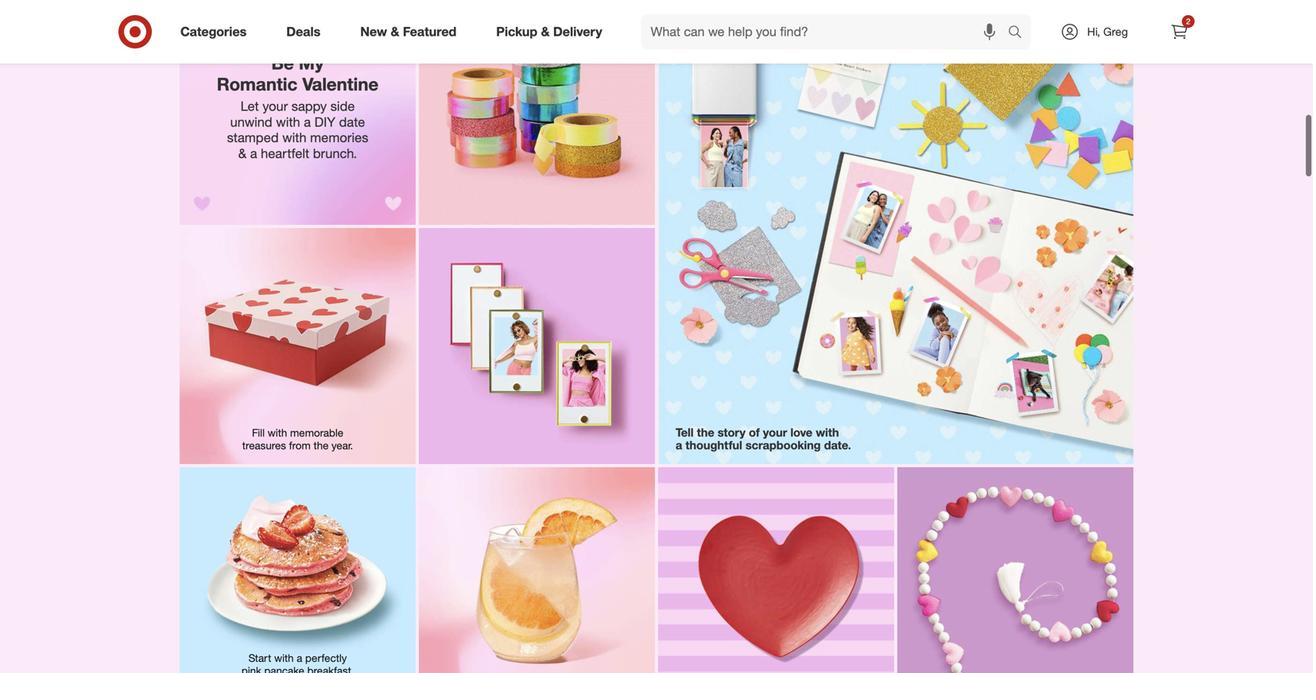 Task type: locate. For each thing, give the bounding box(es) containing it.
your
[[263, 98, 288, 114], [763, 425, 787, 440]]

&
[[391, 24, 399, 39], [541, 24, 550, 39], [238, 145, 247, 161]]

greg
[[1103, 25, 1128, 39]]

with right love
[[816, 425, 839, 440]]

let
[[241, 98, 259, 114]]

with inside button
[[274, 652, 294, 665]]

with up heartfelt
[[276, 114, 300, 130]]

pickup
[[496, 24, 538, 39]]

start with a perfectly button
[[180, 467, 416, 673]]

memories
[[310, 130, 368, 146]]

a left heartfelt
[[250, 145, 257, 161]]

with
[[276, 114, 300, 130], [282, 130, 307, 146], [816, 425, 839, 440], [268, 427, 287, 439], [274, 652, 294, 665]]

tell
[[676, 425, 694, 440]]

& down unwind
[[238, 145, 247, 161]]

your right let
[[263, 98, 288, 114]]

the
[[697, 425, 714, 440], [314, 439, 329, 452]]

deals
[[286, 24, 321, 39]]

deals link
[[273, 14, 340, 49]]

a
[[304, 114, 311, 130], [250, 145, 257, 161], [676, 438, 682, 452], [297, 652, 302, 665]]

new & featured
[[360, 24, 457, 39]]

& for pickup
[[541, 24, 550, 39]]

0 vertical spatial your
[[263, 98, 288, 114]]

1 horizontal spatial your
[[763, 425, 787, 440]]

& right pickup
[[541, 24, 550, 39]]

your inside be my romantic valentine let your sappy side unwind with a diy date stamped with memories & a heartfelt brunch.
[[263, 98, 288, 114]]

What can we help you find? suggestions appear below search field
[[641, 14, 1012, 49]]

your right of
[[763, 425, 787, 440]]

2 horizontal spatial &
[[541, 24, 550, 39]]

hi,
[[1087, 25, 1100, 39]]

stamped
[[227, 130, 279, 146]]

from
[[289, 439, 311, 452]]

date
[[339, 114, 365, 130]]

be my romantic valentine let your sappy side unwind with a diy date stamped with memories & a heartfelt brunch.
[[217, 52, 379, 161]]

side
[[330, 98, 355, 114]]

with right start
[[274, 652, 294, 665]]

featured
[[403, 24, 457, 39]]

0 horizontal spatial the
[[314, 439, 329, 452]]

a left thoughtful
[[676, 438, 682, 452]]

search button
[[1001, 14, 1039, 52]]

1 horizontal spatial the
[[697, 425, 714, 440]]

2
[[1186, 16, 1191, 26]]

1 vertical spatial your
[[763, 425, 787, 440]]

& right new
[[391, 24, 399, 39]]

search
[[1001, 25, 1039, 41]]

& inside be my romantic valentine let your sappy side unwind with a diy date stamped with memories & a heartfelt brunch.
[[238, 145, 247, 161]]

your inside tell the story of your love with a thoughtful scrapbooking date.
[[763, 425, 787, 440]]

sappy
[[292, 98, 327, 114]]

tell the story of your love with a thoughtful scrapbooking date.
[[676, 425, 851, 452]]

the right tell
[[697, 425, 714, 440]]

0 horizontal spatial &
[[238, 145, 247, 161]]

date.
[[824, 438, 851, 452]]

new
[[360, 24, 387, 39]]

a left the perfectly
[[297, 652, 302, 665]]

start with a perfectly
[[248, 652, 350, 665]]

1 horizontal spatial &
[[391, 24, 399, 39]]

of
[[749, 425, 760, 440]]

0 horizontal spatial your
[[263, 98, 288, 114]]

a inside tell the story of your love with a thoughtful scrapbooking date.
[[676, 438, 682, 452]]

2 link
[[1162, 14, 1197, 49]]

pickup & delivery
[[496, 24, 602, 39]]

the left year.
[[314, 439, 329, 452]]

with right the fill
[[268, 427, 287, 439]]

romantic
[[217, 73, 298, 95]]



Task type: vqa. For each thing, say whether or not it's contained in the screenshot.
Be My Romantic Valentine Let your sappy side unwind with a DIY date stamped with memories & a heartfelt brunch.
yes



Task type: describe. For each thing, give the bounding box(es) containing it.
the inside tell the story of your love with a thoughtful scrapbooking date.
[[697, 425, 714, 440]]

diy
[[314, 114, 336, 130]]

categories link
[[167, 14, 266, 49]]

delivery
[[553, 24, 602, 39]]

fill with memorable treasures from the year.
[[242, 427, 353, 452]]

with left diy
[[282, 130, 307, 146]]

perfectly
[[305, 652, 347, 665]]

the inside the fill with memorable treasures from the year.
[[314, 439, 329, 452]]

categories
[[180, 24, 247, 39]]

fill
[[252, 427, 265, 439]]

new & featured link
[[347, 14, 476, 49]]

thoughtful
[[686, 438, 742, 452]]

heartfelt
[[261, 145, 309, 161]]

start
[[248, 652, 271, 665]]

love
[[791, 425, 813, 440]]

pickup & delivery link
[[483, 14, 622, 49]]

my
[[299, 52, 324, 74]]

be
[[271, 52, 294, 74]]

story
[[718, 425, 746, 440]]

hi, greg
[[1087, 25, 1128, 39]]

treasures
[[242, 439, 286, 452]]

brunch.
[[313, 145, 357, 161]]

memorable
[[290, 427, 343, 439]]

valentine
[[302, 73, 379, 95]]

year.
[[332, 439, 353, 452]]

scrapbooking
[[746, 438, 821, 452]]

a inside start with a perfectly button
[[297, 652, 302, 665]]

unwind
[[230, 114, 272, 130]]

with inside the fill with memorable treasures from the year.
[[268, 427, 287, 439]]

& for new
[[391, 24, 399, 39]]

a left diy
[[304, 114, 311, 130]]

with inside tell the story of your love with a thoughtful scrapbooking date.
[[816, 425, 839, 440]]



